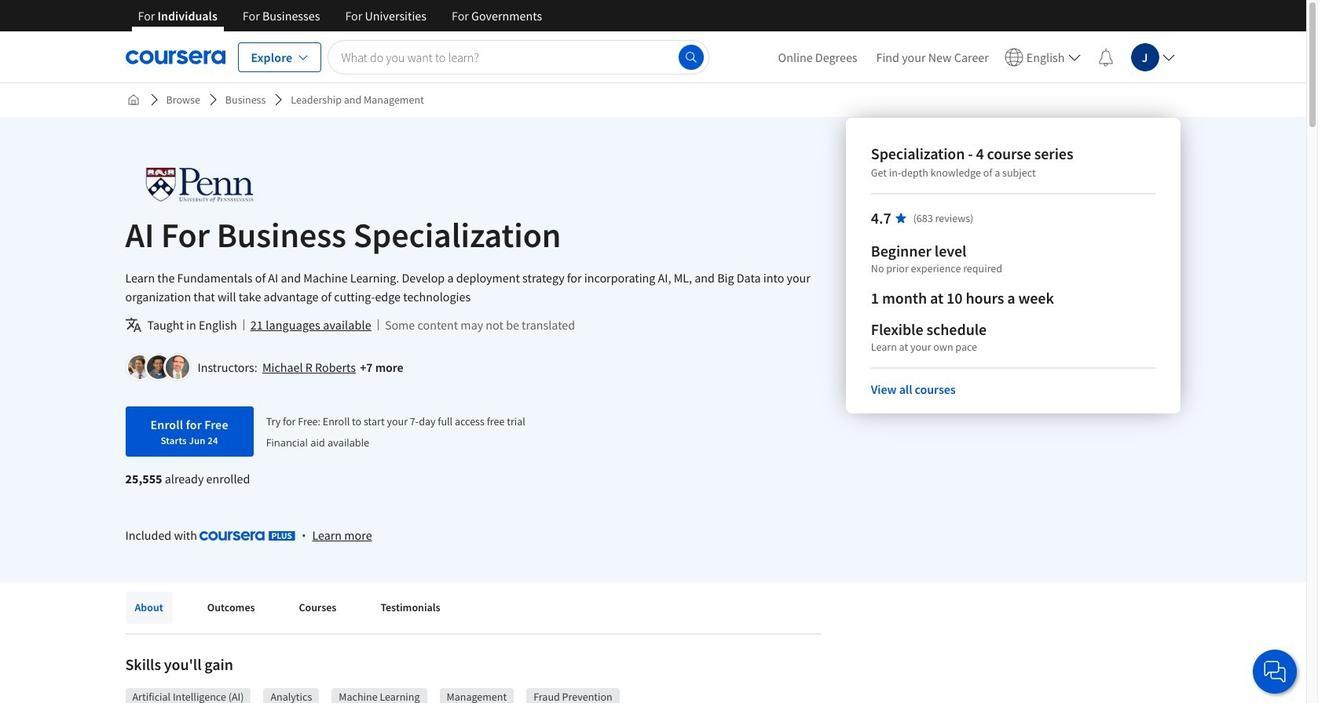 Task type: vqa. For each thing, say whether or not it's contained in the screenshot.
"Michael R Roberts" image
yes



Task type: locate. For each thing, give the bounding box(es) containing it.
kartik hosanagar image
[[146, 356, 170, 379]]

menu
[[769, 31, 1181, 82]]

coursera plus image
[[200, 532, 295, 541]]

banner navigation
[[125, 0, 555, 43]]

peter cappelli image
[[165, 356, 189, 379]]

university of pennsylvania image
[[125, 167, 273, 203]]

None search field
[[328, 40, 709, 74]]

coursera image
[[125, 44, 225, 70]]



Task type: describe. For each thing, give the bounding box(es) containing it.
michael r roberts image
[[128, 356, 151, 379]]

home image
[[127, 93, 139, 106]]

What do you want to learn? text field
[[328, 40, 709, 74]]



